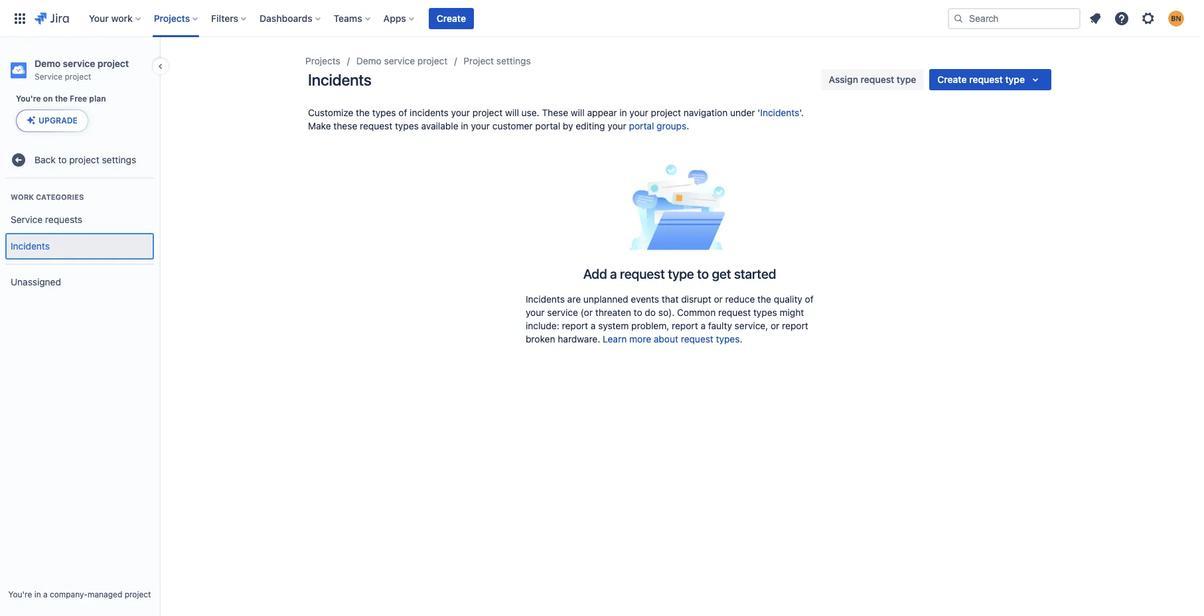 Task type: describe. For each thing, give the bounding box(es) containing it.
categories
[[36, 193, 84, 201]]

2 vertical spatial in
[[34, 590, 41, 600]]

faulty
[[708, 320, 732, 331]]

work
[[111, 12, 133, 24]]

a right add
[[610, 266, 617, 281]]

request inside customize the types of incidents your project will use. these will appear in your project navigation under ' incidents '. make these request types available in your customer portal by editing your portal groups .
[[360, 120, 393, 131]]

types left incidents
[[372, 107, 396, 118]]

demo for demo service project service project
[[35, 58, 60, 69]]

appear
[[587, 107, 617, 118]]

add
[[583, 266, 607, 281]]

make
[[308, 120, 331, 131]]

threaten
[[595, 306, 631, 318]]

project
[[464, 55, 494, 66]]

project settings link
[[464, 53, 531, 69]]

free
[[70, 94, 87, 104]]

on
[[43, 94, 53, 104]]

2 horizontal spatial in
[[620, 107, 627, 118]]

that
[[662, 293, 679, 304]]

'.
[[800, 107, 804, 118]]

appswitcher icon image
[[12, 10, 28, 26]]

project up 'free'
[[65, 72, 91, 82]]

back to project settings link
[[5, 147, 154, 173]]

incidents inside work categories group
[[11, 240, 50, 251]]

work
[[11, 193, 34, 201]]

'
[[758, 107, 760, 118]]

create request type
[[938, 74, 1025, 85]]

plan
[[89, 94, 106, 104]]

create request type button
[[930, 69, 1052, 90]]

2 will from the left
[[571, 107, 585, 118]]

navigation
[[684, 107, 728, 118]]

demo service project service project
[[35, 58, 129, 82]]

request up 'events'
[[620, 266, 665, 281]]

might
[[780, 306, 804, 318]]

types inside incidents are unplanned events that disrupt or reduce the quality of your service (or threaten to do so). common request types might include: report a system problem, report a faulty service, or report broken hardware.
[[754, 306, 777, 318]]

your work button
[[85, 8, 146, 29]]

managed
[[88, 590, 122, 600]]

service,
[[735, 320, 768, 331]]

the inside incidents are unplanned events that disrupt or reduce the quality of your service (or threaten to do so). common request types might include: report a system problem, report a faulty service, or report broken hardware.
[[758, 293, 772, 304]]

0 vertical spatial incidents link
[[760, 107, 800, 118]]

do
[[645, 306, 656, 318]]

assign
[[829, 74, 858, 85]]

your profile and settings image
[[1169, 10, 1185, 26]]

project settings
[[464, 55, 531, 66]]

learn more about request types link
[[603, 333, 740, 344]]

learn
[[603, 333, 627, 344]]

service inside demo service project service project
[[35, 72, 63, 82]]

company-
[[50, 590, 88, 600]]

types down incidents
[[395, 120, 419, 131]]

projects for 'projects' dropdown button
[[154, 12, 190, 24]]

problem,
[[631, 320, 669, 331]]

to inside incidents are unplanned events that disrupt or reduce the quality of your service (or threaten to do so). common request types might include: report a system problem, report a faulty service, or report broken hardware.
[[634, 306, 642, 318]]

learn more about request types .
[[603, 333, 743, 344]]

requests
[[45, 214, 82, 225]]

notifications image
[[1088, 10, 1104, 26]]

help image
[[1114, 10, 1130, 26]]

dashboards
[[260, 12, 313, 24]]

service inside incidents are unplanned events that disrupt or reduce the quality of your service (or threaten to do so). common request types might include: report a system problem, report a faulty service, or report broken hardware.
[[547, 306, 578, 318]]

get
[[712, 266, 731, 281]]

under
[[730, 107, 755, 118]]

work categories group
[[5, 179, 154, 264]]

customize
[[308, 107, 353, 118]]

demo for demo service project
[[356, 55, 382, 66]]

0 horizontal spatial type
[[668, 266, 694, 281]]

upgrade button
[[17, 110, 88, 132]]

so).
[[659, 306, 675, 318]]

add a request type to get started
[[583, 266, 776, 281]]

these
[[334, 120, 357, 131]]

of inside customize the types of incidents your project will use. these will appear in your project navigation under ' incidents '. make these request types available in your customer portal by editing your portal groups .
[[399, 107, 407, 118]]

quality
[[774, 293, 803, 304]]

down icon image
[[1028, 72, 1044, 88]]

settings inside 'link'
[[102, 154, 136, 165]]

more
[[629, 333, 651, 344]]

(or
[[581, 306, 593, 318]]

filters
[[211, 12, 238, 24]]

a left 'company-'
[[43, 590, 48, 600]]

customer
[[493, 120, 533, 131]]

assign request type
[[829, 74, 917, 85]]

primary element
[[8, 0, 948, 37]]

events
[[631, 293, 659, 304]]

your work
[[89, 12, 133, 24]]

banner containing your work
[[0, 0, 1200, 37]]

search image
[[953, 13, 964, 24]]

you're in a company-managed project
[[8, 590, 151, 600]]

request inside the create request type dropdown button
[[970, 74, 1003, 85]]

back to project settings
[[35, 154, 136, 165]]



Task type: locate. For each thing, give the bounding box(es) containing it.
projects
[[154, 12, 190, 24], [305, 55, 340, 66]]

service requests
[[11, 214, 82, 225]]

type for create request type
[[1006, 74, 1025, 85]]

0 vertical spatial of
[[399, 107, 407, 118]]

to left get
[[697, 266, 709, 281]]

a down (or
[[591, 320, 596, 331]]

demo inside demo service project service project
[[35, 58, 60, 69]]

of
[[399, 107, 407, 118], [805, 293, 814, 304]]

disrupt
[[681, 293, 712, 304]]

in left 'company-'
[[34, 590, 41, 600]]

you're for you're on the free plan
[[16, 94, 41, 104]]

you're
[[16, 94, 41, 104], [8, 590, 32, 600]]

unplanned
[[584, 293, 629, 304]]

0 horizontal spatial to
[[58, 154, 67, 165]]

request inside incidents are unplanned events that disrupt or reduce the quality of your service (or threaten to do so). common request types might include: report a system problem, report a faulty service, or report broken hardware.
[[718, 306, 751, 318]]

request right the these
[[360, 120, 393, 131]]

common
[[677, 306, 716, 318]]

project right managed in the bottom of the page
[[125, 590, 151, 600]]

2 vertical spatial the
[[758, 293, 772, 304]]

types up service,
[[754, 306, 777, 318]]

to inside 'link'
[[58, 154, 67, 165]]

0 horizontal spatial will
[[505, 107, 519, 118]]

0 vertical spatial to
[[58, 154, 67, 165]]

2 report from the left
[[672, 320, 698, 331]]

to left do
[[634, 306, 642, 318]]

project inside 'link'
[[69, 154, 99, 165]]

types down faulty
[[716, 333, 740, 344]]

the
[[55, 94, 68, 104], [356, 107, 370, 118], [758, 293, 772, 304]]

report down the might at the right of page
[[782, 320, 809, 331]]

0 horizontal spatial service
[[63, 58, 95, 69]]

2 horizontal spatial report
[[782, 320, 809, 331]]

unassigned
[[11, 276, 61, 287]]

to right 'back'
[[58, 154, 67, 165]]

type up that at the top right
[[668, 266, 694, 281]]

service down are
[[547, 306, 578, 318]]

1 horizontal spatial settings
[[497, 55, 531, 66]]

1 horizontal spatial of
[[805, 293, 814, 304]]

of inside incidents are unplanned events that disrupt or reduce the quality of your service (or threaten to do so). common request types might include: report a system problem, report a faulty service, or report broken hardware.
[[805, 293, 814, 304]]

service requests link
[[5, 207, 154, 233]]

1 vertical spatial .
[[740, 333, 743, 344]]

are
[[567, 293, 581, 304]]

the up the these
[[356, 107, 370, 118]]

1 horizontal spatial or
[[771, 320, 780, 331]]

apps
[[384, 12, 406, 24]]

teams
[[334, 12, 362, 24]]

incidents down projects "link"
[[308, 70, 372, 89]]

broken
[[526, 333, 555, 344]]

these
[[542, 107, 568, 118]]

started
[[734, 266, 776, 281]]

reduce
[[725, 293, 755, 304]]

type inside dropdown button
[[1006, 74, 1025, 85]]

1 vertical spatial create
[[938, 74, 967, 85]]

1 horizontal spatial service
[[384, 55, 415, 66]]

1 will from the left
[[505, 107, 519, 118]]

to
[[58, 154, 67, 165], [697, 266, 709, 281], [634, 306, 642, 318]]

report
[[562, 320, 588, 331], [672, 320, 698, 331], [782, 320, 809, 331]]

1 vertical spatial projects
[[305, 55, 340, 66]]

demo down the teams dropdown button
[[356, 55, 382, 66]]

1 horizontal spatial in
[[461, 120, 469, 131]]

projects inside dropdown button
[[154, 12, 190, 24]]

customize the types of incidents your project will use. these will appear in your project navigation under ' incidents '. make these request types available in your customer portal by editing your portal groups .
[[308, 107, 804, 131]]

.
[[687, 120, 689, 131], [740, 333, 743, 344]]

0 horizontal spatial in
[[34, 590, 41, 600]]

about
[[654, 333, 679, 344]]

. down service,
[[740, 333, 743, 344]]

1 vertical spatial or
[[771, 320, 780, 331]]

1 horizontal spatial .
[[740, 333, 743, 344]]

create for create request type
[[938, 74, 967, 85]]

1 vertical spatial to
[[697, 266, 709, 281]]

service for demo service project service project
[[63, 58, 95, 69]]

projects button
[[150, 8, 203, 29]]

create
[[437, 12, 466, 24], [938, 74, 967, 85]]

1 horizontal spatial to
[[634, 306, 642, 318]]

1 vertical spatial the
[[356, 107, 370, 118]]

incidents up include:
[[526, 293, 565, 304]]

2 horizontal spatial service
[[547, 306, 578, 318]]

service inside demo service project service project
[[63, 58, 95, 69]]

create inside button
[[437, 12, 466, 24]]

in right the appear
[[620, 107, 627, 118]]

report down 'common'
[[672, 320, 698, 331]]

you're for you're in a company-managed project
[[8, 590, 32, 600]]

service up 'free'
[[63, 58, 95, 69]]

you're left 'company-'
[[8, 590, 32, 600]]

your
[[89, 12, 109, 24]]

create up project
[[437, 12, 466, 24]]

0 horizontal spatial report
[[562, 320, 588, 331]]

0 vertical spatial create
[[437, 12, 466, 24]]

2 horizontal spatial to
[[697, 266, 709, 281]]

create inside dropdown button
[[938, 74, 967, 85]]

projects down teams at top
[[305, 55, 340, 66]]

type inside button
[[897, 74, 917, 85]]

unassigned link
[[5, 269, 154, 296]]

in right available
[[461, 120, 469, 131]]

2 portal from the left
[[629, 120, 654, 131]]

demo service project link
[[356, 53, 448, 69]]

incidents down service requests
[[11, 240, 50, 251]]

project up "customer" on the left top of page
[[473, 107, 503, 118]]

incidents right under at top right
[[760, 107, 800, 118]]

2 vertical spatial to
[[634, 306, 642, 318]]

the right on
[[55, 94, 68, 104]]

project
[[418, 55, 448, 66], [97, 58, 129, 69], [65, 72, 91, 82], [473, 107, 503, 118], [651, 107, 681, 118], [69, 154, 99, 165], [125, 590, 151, 600]]

3 report from the left
[[782, 320, 809, 331]]

of right quality
[[805, 293, 814, 304]]

request down faulty
[[681, 333, 714, 344]]

system
[[598, 320, 629, 331]]

editing
[[576, 120, 605, 131]]

jira image
[[35, 10, 69, 26], [35, 10, 69, 26]]

incidents are unplanned events that disrupt or reduce the quality of your service (or threaten to do so). common request types might include: report a system problem, report a faulty service, or report broken hardware.
[[526, 293, 814, 344]]

0 horizontal spatial .
[[687, 120, 689, 131]]

1 vertical spatial in
[[461, 120, 469, 131]]

include:
[[526, 320, 560, 331]]

of left incidents
[[399, 107, 407, 118]]

0 horizontal spatial incidents link
[[5, 233, 154, 260]]

the left quality
[[758, 293, 772, 304]]

. inside customize the types of incidents your project will use. these will appear in your project navigation under ' incidents '. make these request types available in your customer portal by editing your portal groups .
[[687, 120, 689, 131]]

0 horizontal spatial projects
[[154, 12, 190, 24]]

type
[[897, 74, 917, 85], [1006, 74, 1025, 85], [668, 266, 694, 281]]

upgrade
[[39, 116, 78, 126]]

groups
[[657, 120, 687, 131]]

report up hardware.
[[562, 320, 588, 331]]

service inside "link"
[[11, 214, 43, 225]]

1 horizontal spatial demo
[[356, 55, 382, 66]]

request inside assign request type button
[[861, 74, 895, 85]]

1 vertical spatial settings
[[102, 154, 136, 165]]

type for assign request type
[[897, 74, 917, 85]]

project up groups at the right top of the page
[[651, 107, 681, 118]]

1 horizontal spatial incidents link
[[760, 107, 800, 118]]

a down 'common'
[[701, 320, 706, 331]]

1 horizontal spatial the
[[356, 107, 370, 118]]

request right assign
[[861, 74, 895, 85]]

create down 'search' image
[[938, 74, 967, 85]]

projects for projects "link"
[[305, 55, 340, 66]]

2 horizontal spatial the
[[758, 293, 772, 304]]

1 report from the left
[[562, 320, 588, 331]]

0 horizontal spatial demo
[[35, 58, 60, 69]]

1 horizontal spatial create
[[938, 74, 967, 85]]

your down the appear
[[608, 120, 627, 131]]

projects link
[[305, 53, 340, 69]]

hardware.
[[558, 333, 600, 344]]

0 vertical spatial or
[[714, 293, 723, 304]]

filters button
[[207, 8, 252, 29]]

create for create
[[437, 12, 466, 24]]

1 vertical spatial incidents link
[[5, 233, 154, 260]]

0 horizontal spatial the
[[55, 94, 68, 104]]

1 horizontal spatial will
[[571, 107, 585, 118]]

incidents
[[410, 107, 449, 118]]

incidents link right under at top right
[[760, 107, 800, 118]]

project left project
[[418, 55, 448, 66]]

. down navigation
[[687, 120, 689, 131]]

projects right work
[[154, 12, 190, 24]]

0 horizontal spatial portal
[[535, 120, 560, 131]]

1 portal from the left
[[535, 120, 560, 131]]

teams button
[[330, 8, 376, 29]]

request left down icon
[[970, 74, 1003, 85]]

or
[[714, 293, 723, 304], [771, 320, 780, 331]]

create button
[[429, 8, 474, 29]]

0 vertical spatial settings
[[497, 55, 531, 66]]

0 horizontal spatial settings
[[102, 154, 136, 165]]

your inside incidents are unplanned events that disrupt or reduce the quality of your service (or threaten to do so). common request types might include: report a system problem, report a faulty service, or report broken hardware.
[[526, 306, 545, 318]]

assign request type button
[[821, 69, 925, 90]]

use.
[[522, 107, 540, 118]]

your up include:
[[526, 306, 545, 318]]

your left "customer" on the left top of page
[[471, 120, 490, 131]]

type right assign
[[897, 74, 917, 85]]

0 vertical spatial you're
[[16, 94, 41, 104]]

0 vertical spatial .
[[687, 120, 689, 131]]

or left reduce
[[714, 293, 723, 304]]

1 vertical spatial of
[[805, 293, 814, 304]]

0 horizontal spatial create
[[437, 12, 466, 24]]

1 vertical spatial you're
[[8, 590, 32, 600]]

1 vertical spatial service
[[11, 214, 43, 225]]

or right service,
[[771, 320, 780, 331]]

type left down icon
[[1006, 74, 1025, 85]]

incidents inside incidents are unplanned events that disrupt or reduce the quality of your service (or threaten to do so). common request types might include: report a system problem, report a faulty service, or report broken hardware.
[[526, 293, 565, 304]]

0 horizontal spatial or
[[714, 293, 723, 304]]

0 vertical spatial the
[[55, 94, 68, 104]]

0 vertical spatial service
[[35, 72, 63, 82]]

the inside customize the types of incidents your project will use. these will appear in your project navigation under ' incidents '. make these request types available in your customer portal by editing your portal groups .
[[356, 107, 370, 118]]

incidents link
[[760, 107, 800, 118], [5, 233, 154, 260]]

demo up on
[[35, 58, 60, 69]]

settings down plan
[[102, 154, 136, 165]]

service for demo service project
[[384, 55, 415, 66]]

back
[[35, 154, 56, 165]]

will up by
[[571, 107, 585, 118]]

incidents inside customize the types of incidents your project will use. these will appear in your project navigation under ' incidents '. make these request types available in your customer portal by editing your portal groups .
[[760, 107, 800, 118]]

1 horizontal spatial projects
[[305, 55, 340, 66]]

dashboards button
[[256, 8, 326, 29]]

service
[[35, 72, 63, 82], [11, 214, 43, 225]]

settings right project
[[497, 55, 531, 66]]

you're left on
[[16, 94, 41, 104]]

project up plan
[[97, 58, 129, 69]]

service up on
[[35, 72, 63, 82]]

apps button
[[380, 8, 420, 29]]

portal groups link
[[629, 120, 687, 131]]

service down work
[[11, 214, 43, 225]]

by
[[563, 120, 573, 131]]

0 horizontal spatial of
[[399, 107, 407, 118]]

will up "customer" on the left top of page
[[505, 107, 519, 118]]

1 horizontal spatial portal
[[629, 120, 654, 131]]

service down the apps dropdown button
[[384, 55, 415, 66]]

0 vertical spatial projects
[[154, 12, 190, 24]]

request down reduce
[[718, 306, 751, 318]]

portal down 'these' on the top
[[535, 120, 560, 131]]

settings image
[[1141, 10, 1157, 26]]

work categories
[[11, 193, 84, 201]]

1 horizontal spatial report
[[672, 320, 698, 331]]

your up available
[[451, 107, 470, 118]]

will
[[505, 107, 519, 118], [571, 107, 585, 118]]

incidents link down requests
[[5, 233, 154, 260]]

0 vertical spatial in
[[620, 107, 627, 118]]

available
[[421, 120, 459, 131]]

demo
[[356, 55, 382, 66], [35, 58, 60, 69]]

a
[[610, 266, 617, 281], [591, 320, 596, 331], [701, 320, 706, 331], [43, 590, 48, 600]]

your up portal groups link
[[630, 107, 649, 118]]

your
[[451, 107, 470, 118], [630, 107, 649, 118], [471, 120, 490, 131], [608, 120, 627, 131], [526, 306, 545, 318]]

Search field
[[948, 8, 1081, 29]]

demo service project
[[356, 55, 448, 66]]

banner
[[0, 0, 1200, 37]]

project right 'back'
[[69, 154, 99, 165]]

2 horizontal spatial type
[[1006, 74, 1025, 85]]

you're on the free plan
[[16, 94, 106, 104]]

1 horizontal spatial type
[[897, 74, 917, 85]]

portal left groups at the right top of the page
[[629, 120, 654, 131]]



Task type: vqa. For each thing, say whether or not it's contained in the screenshot.
problem,
yes



